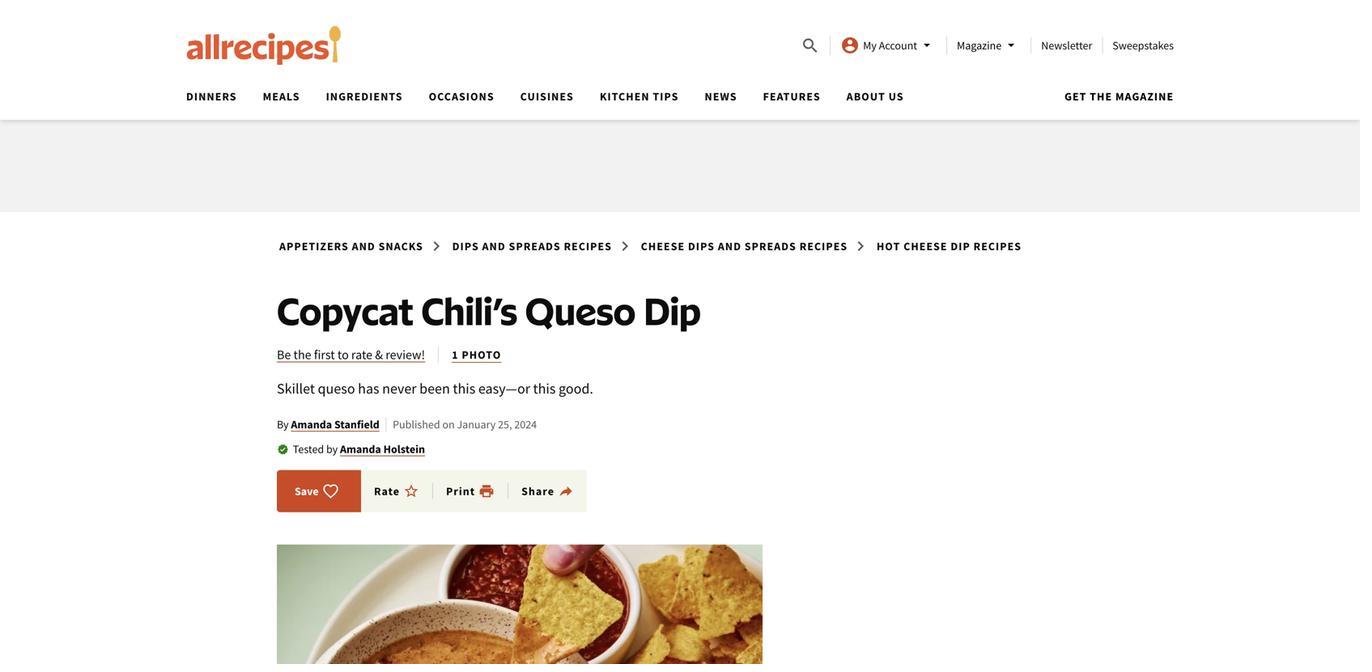 Task type: locate. For each thing, give the bounding box(es) containing it.
tips
[[653, 89, 679, 104]]

this
[[453, 379, 476, 398], [533, 379, 556, 398]]

2 horizontal spatial and
[[718, 239, 742, 253]]

chevron_right image right snacks at the left of page
[[427, 236, 446, 256]]

get the magazine
[[1065, 89, 1174, 104]]

1 vertical spatial dip
[[644, 287, 701, 334]]

0 horizontal spatial chevron_right image
[[427, 236, 446, 256]]

2 recipes from the left
[[800, 239, 848, 253]]

&
[[375, 347, 383, 363]]

3 recipes from the left
[[974, 239, 1022, 253]]

review!
[[386, 347, 425, 363]]

cuisines
[[520, 89, 574, 104]]

2024
[[514, 417, 537, 432]]

2 cheese from the left
[[904, 239, 948, 253]]

2 chevron_right image from the left
[[615, 236, 635, 256]]

0 horizontal spatial this
[[453, 379, 476, 398]]

1 horizontal spatial dip
[[951, 239, 971, 253]]

0 horizontal spatial dip
[[644, 287, 701, 334]]

by
[[326, 442, 338, 456]]

been
[[420, 379, 450, 398]]

1 horizontal spatial recipes
[[800, 239, 848, 253]]

print
[[446, 484, 475, 498]]

print button
[[446, 483, 495, 499]]

meals link
[[263, 89, 300, 104]]

2 dips from the left
[[688, 239, 715, 253]]

1 chevron_right image from the left
[[427, 236, 446, 256]]

has
[[358, 379, 379, 398]]

hot cheese dip recipes
[[877, 239, 1022, 253]]

and
[[352, 239, 376, 253], [482, 239, 506, 253], [718, 239, 742, 253]]

january
[[457, 417, 496, 432]]

caret_down image left newsletter button
[[1002, 36, 1021, 55]]

0 vertical spatial dip
[[951, 239, 971, 253]]

3 chevron_right image from the left
[[851, 236, 871, 256]]

2 and from the left
[[482, 239, 506, 253]]

account image
[[841, 36, 860, 55]]

2 horizontal spatial chevron_right image
[[851, 236, 871, 256]]

get the magazine link
[[1065, 89, 1174, 104]]

cheese
[[641, 239, 685, 253], [904, 239, 948, 253]]

search image
[[801, 36, 820, 56]]

25,
[[498, 417, 512, 432]]

tested
[[293, 442, 324, 456]]

print image
[[479, 483, 495, 499]]

1 horizontal spatial chevron_right image
[[615, 236, 635, 256]]

newsletter button
[[1041, 38, 1093, 53]]

this left good.
[[533, 379, 556, 398]]

save button
[[290, 483, 344, 499]]

cheese dips and spreads recipes link
[[639, 236, 850, 257]]

0 horizontal spatial amanda
[[291, 417, 332, 432]]

0 horizontal spatial cheese
[[641, 239, 685, 253]]

dinners
[[186, 89, 237, 104]]

chevron_right image up queso
[[615, 236, 635, 256]]

1 horizontal spatial and
[[482, 239, 506, 253]]

1 and from the left
[[352, 239, 376, 253]]

recipes inside hot cheese dip recipes link
[[974, 239, 1022, 253]]

rate button
[[374, 483, 433, 499]]

photo
[[462, 347, 501, 362]]

to
[[338, 347, 349, 363]]

about
[[847, 89, 886, 104]]

the
[[294, 347, 311, 363]]

recipes inside dips and spreads recipes link
[[564, 239, 612, 253]]

magazine
[[957, 38, 1002, 53]]

1 horizontal spatial this
[[533, 379, 556, 398]]

1 horizontal spatial caret_down image
[[1002, 36, 1021, 55]]

hot
[[877, 239, 901, 253]]

0 horizontal spatial spreads
[[509, 239, 561, 253]]

recipes
[[564, 239, 612, 253], [800, 239, 848, 253], [974, 239, 1022, 253]]

navigation containing dinners
[[173, 84, 1174, 120]]

1 horizontal spatial dips
[[688, 239, 715, 253]]

2 this from the left
[[533, 379, 556, 398]]

appetizers and snacks link
[[277, 236, 426, 257]]

amanda up tested
[[291, 417, 332, 432]]

banner
[[0, 0, 1360, 120]]

0 horizontal spatial and
[[352, 239, 376, 253]]

favorite image
[[323, 483, 339, 499]]

cuisines link
[[520, 89, 574, 104]]

1 spreads from the left
[[509, 239, 561, 253]]

be
[[277, 347, 291, 363]]

account
[[879, 38, 917, 53]]

the
[[1090, 89, 1113, 104]]

rate
[[374, 484, 400, 498]]

dinners link
[[186, 89, 237, 104]]

chevron_right image for cheese dips and spreads recipes
[[851, 236, 871, 256]]

published
[[393, 417, 440, 432]]

chevron_right image left hot
[[851, 236, 871, 256]]

my account
[[863, 38, 917, 53]]

caret_down image
[[917, 36, 937, 55], [1002, 36, 1021, 55]]

chevron_right image
[[427, 236, 446, 256], [615, 236, 635, 256], [851, 236, 871, 256]]

queso
[[318, 379, 355, 398]]

sweepstakes
[[1113, 38, 1174, 53]]

snacks
[[379, 239, 423, 253]]

this right been
[[453, 379, 476, 398]]

kitchen tips link
[[600, 89, 679, 104]]

1 recipes from the left
[[564, 239, 612, 253]]

spreads
[[509, 239, 561, 253], [745, 239, 797, 253]]

dips
[[452, 239, 479, 253], [688, 239, 715, 253]]

on
[[442, 417, 455, 432]]

1 horizontal spatial amanda
[[340, 442, 381, 456]]

magazine
[[1116, 89, 1174, 104]]

magazine button
[[957, 36, 1021, 55]]

2 horizontal spatial recipes
[[974, 239, 1022, 253]]

amanda stanfield link
[[291, 417, 380, 432]]

1
[[452, 347, 459, 362]]

caret_down image left magazine
[[917, 36, 937, 55]]

copycat chili's queso image
[[277, 544, 763, 664]]

dips and spreads recipes
[[452, 239, 612, 253]]

amanda down the stanfield
[[340, 442, 381, 456]]

1 horizontal spatial cheese
[[904, 239, 948, 253]]

amanda holstein link
[[340, 442, 425, 456]]

0 horizontal spatial dips
[[452, 239, 479, 253]]

us
[[889, 89, 904, 104]]

chevron_right image for dips and spreads recipes
[[615, 236, 635, 256]]

0 horizontal spatial caret_down image
[[917, 36, 937, 55]]

news link
[[705, 89, 737, 104]]

navigation
[[173, 84, 1174, 120]]

dip
[[951, 239, 971, 253], [644, 287, 701, 334]]

0 vertical spatial amanda
[[291, 417, 332, 432]]

kitchen
[[600, 89, 650, 104]]

skillet queso has never been this easy—or this good.
[[277, 379, 593, 398]]

1 horizontal spatial spreads
[[745, 239, 797, 253]]

copycat chili's queso dip
[[277, 287, 701, 334]]

0 horizontal spatial recipes
[[564, 239, 612, 253]]

holstein
[[384, 442, 425, 456]]

meals
[[263, 89, 300, 104]]

share button
[[522, 483, 574, 499]]

and for snacks
[[352, 239, 376, 253]]



Task type: vqa. For each thing, say whether or not it's contained in the screenshot.
2024
yes



Task type: describe. For each thing, give the bounding box(es) containing it.
be the first to rate & review!
[[277, 347, 425, 363]]

published on january 25, 2024
[[393, 417, 537, 432]]

dips and spreads recipes link
[[450, 236, 615, 257]]

cheese dips and spreads recipes
[[641, 239, 848, 253]]

appetizers
[[279, 239, 349, 253]]

features link
[[763, 89, 821, 104]]

3 and from the left
[[718, 239, 742, 253]]

features
[[763, 89, 821, 104]]

occasions
[[429, 89, 494, 104]]

about us
[[847, 89, 904, 104]]

about us link
[[847, 89, 904, 104]]

and for spreads
[[482, 239, 506, 253]]

recipes for dips and spreads recipes
[[564, 239, 612, 253]]

occasions link
[[429, 89, 494, 104]]

1 dips from the left
[[452, 239, 479, 253]]

chili's
[[421, 287, 517, 334]]

share
[[522, 484, 555, 498]]

1 vertical spatial amanda
[[340, 442, 381, 456]]

chevron_right image for appetizers and snacks
[[427, 236, 446, 256]]

queso
[[525, 287, 636, 334]]

rate
[[351, 347, 373, 363]]

share image
[[558, 483, 574, 499]]

my
[[863, 38, 877, 53]]

easy—or
[[478, 379, 530, 398]]

copycat
[[277, 287, 413, 334]]

1 caret_down image from the left
[[917, 36, 937, 55]]

home image
[[186, 26, 342, 65]]

save
[[295, 484, 319, 498]]

skillet
[[277, 379, 315, 398]]

banner containing my account
[[0, 0, 1360, 120]]

star empty image
[[403, 483, 419, 499]]

1 this from the left
[[453, 379, 476, 398]]

ingredients
[[326, 89, 403, 104]]

news
[[705, 89, 737, 104]]

2 caret_down image from the left
[[1002, 36, 1021, 55]]

2 spreads from the left
[[745, 239, 797, 253]]

tested by amanda holstein
[[293, 442, 425, 456]]

never
[[382, 379, 417, 398]]

navigation inside banner
[[173, 84, 1174, 120]]

get
[[1065, 89, 1087, 104]]

stanfield
[[334, 417, 380, 432]]

1 cheese from the left
[[641, 239, 685, 253]]

sweepstakes link
[[1113, 38, 1174, 53]]

good.
[[559, 379, 593, 398]]

newsletter
[[1041, 38, 1093, 53]]

by
[[277, 417, 289, 432]]

recipes inside 'cheese dips and spreads recipes' link
[[800, 239, 848, 253]]

recipes for hot cheese dip recipes
[[974, 239, 1022, 253]]

hot cheese dip recipes link
[[874, 236, 1024, 257]]

ingredients link
[[326, 89, 403, 104]]

appetizers and snacks
[[279, 239, 423, 253]]

kitchen tips
[[600, 89, 679, 104]]

my account button
[[841, 36, 937, 55]]

first
[[314, 347, 335, 363]]

by amanda stanfield
[[277, 417, 380, 432]]

1 photo
[[452, 347, 501, 362]]



